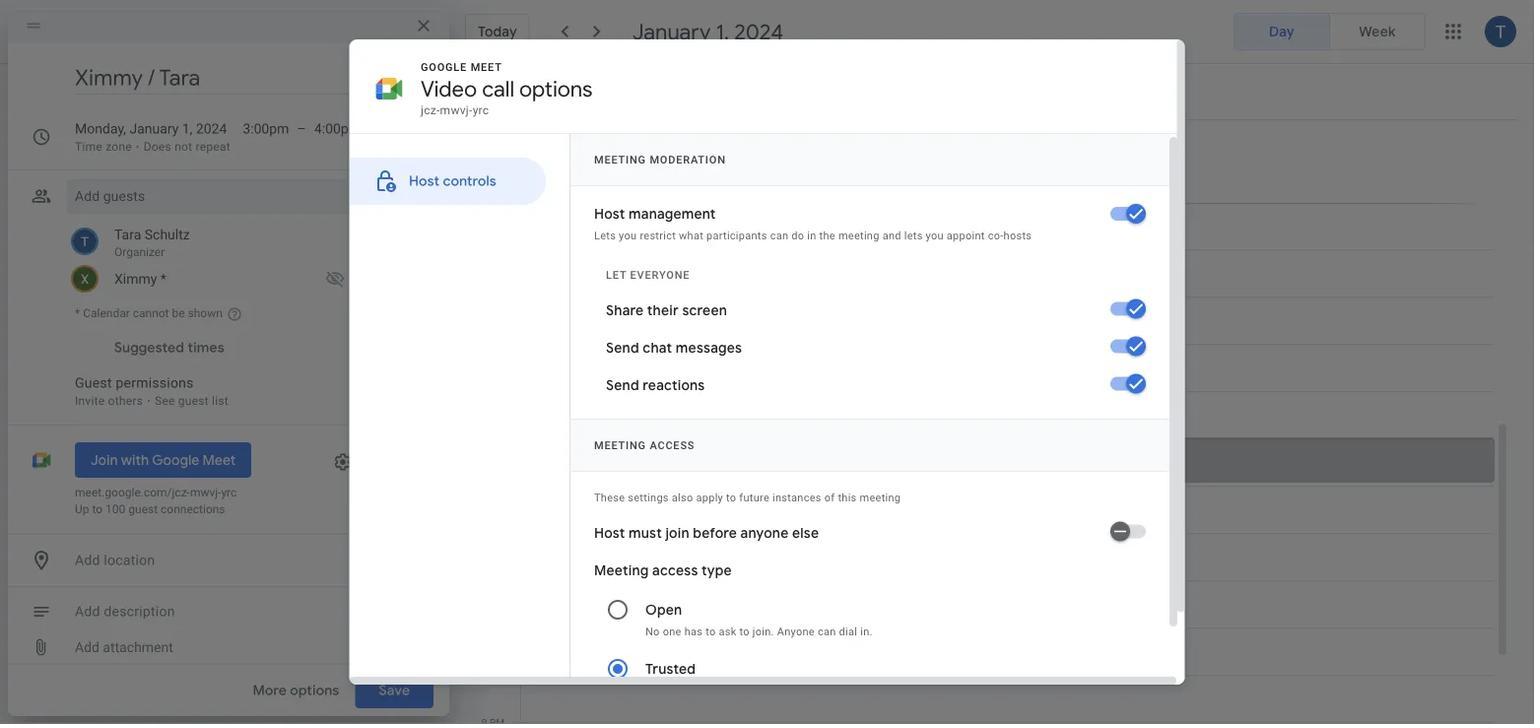 Task type: locate. For each thing, give the bounding box(es) containing it.
mwvj-
[[190, 486, 221, 500]]

shown
[[188, 306, 223, 320]]

Day radio
[[1234, 13, 1330, 50]]

8
[[482, 669, 487, 681]]

column header
[[520, 120, 1495, 203]]

* inside ximmy tree item
[[160, 271, 166, 287]]

attachment
[[103, 639, 173, 656]]

tara schultz organizer
[[114, 226, 190, 259]]

today
[[478, 23, 517, 40]]

join
[[91, 451, 118, 469]]

ximmy *
[[114, 271, 166, 287]]

grid containing gmt-04
[[457, 120, 1511, 724]]

1,
[[716, 18, 729, 45]]

ximmy tree item
[[67, 263, 426, 295]]

*
[[160, 271, 166, 287], [75, 306, 80, 320]]

meet
[[203, 451, 236, 469]]

pm
[[490, 669, 505, 681]]

meet.google.com/jcz-mwvj-yrc up to 100 guest connections
[[75, 486, 237, 516]]

ximmy
[[114, 271, 157, 287]]

100
[[106, 503, 125, 516]]

10
[[476, 196, 487, 208]]

0 vertical spatial *
[[160, 271, 166, 287]]

cannot
[[133, 306, 169, 320]]

1 vertical spatial *
[[75, 306, 80, 320]]

option group
[[1234, 13, 1426, 50]]

guest
[[128, 503, 158, 516]]

grid
[[457, 120, 1511, 724]]

tara schultz, organizer tree item
[[67, 222, 426, 263]]

* left the calendar
[[75, 306, 80, 320]]

schultz
[[145, 226, 190, 242]]

connections
[[161, 503, 225, 516]]

Add title text field
[[75, 63, 426, 93]]

* right ximmy
[[160, 271, 166, 287]]

gmt-04
[[470, 187, 504, 199]]

option group containing day
[[1234, 13, 1426, 50]]

google
[[152, 451, 199, 469]]

today button
[[465, 14, 530, 49]]

1 horizontal spatial *
[[160, 271, 166, 287]]

am
[[490, 196, 505, 208]]



Task type: vqa. For each thing, say whether or not it's contained in the screenshot.
"Schultz"
yes



Task type: describe. For each thing, give the bounding box(es) containing it.
to
[[92, 503, 103, 516]]

0 horizontal spatial *
[[75, 306, 80, 320]]

* calendar cannot be shown
[[75, 306, 223, 320]]

tara
[[114, 226, 141, 242]]

gmt-
[[470, 187, 493, 199]]

add attachment
[[75, 639, 173, 656]]

Week radio
[[1329, 13, 1426, 50]]

week
[[1359, 23, 1396, 40]]

be
[[172, 306, 185, 320]]

meet.google.com/jcz-
[[75, 486, 190, 500]]

join with google meet
[[91, 451, 236, 469]]

yrc
[[221, 486, 237, 500]]

organizer
[[114, 245, 165, 259]]

january
[[632, 18, 711, 45]]

up
[[75, 503, 89, 516]]

04
[[493, 187, 504, 199]]

column header inside grid
[[520, 120, 1495, 203]]

2024
[[734, 18, 784, 45]]

calendar
[[83, 306, 130, 320]]

with
[[121, 451, 149, 469]]

8 pm
[[482, 669, 505, 681]]

add
[[75, 639, 99, 656]]

day
[[1269, 23, 1295, 40]]

january 1, 2024
[[632, 18, 784, 45]]

join with google meet link
[[75, 442, 252, 478]]

10 am
[[476, 196, 505, 208]]

guests invited to this event. tree
[[67, 222, 426, 295]]

add attachment button
[[67, 630, 181, 665]]



